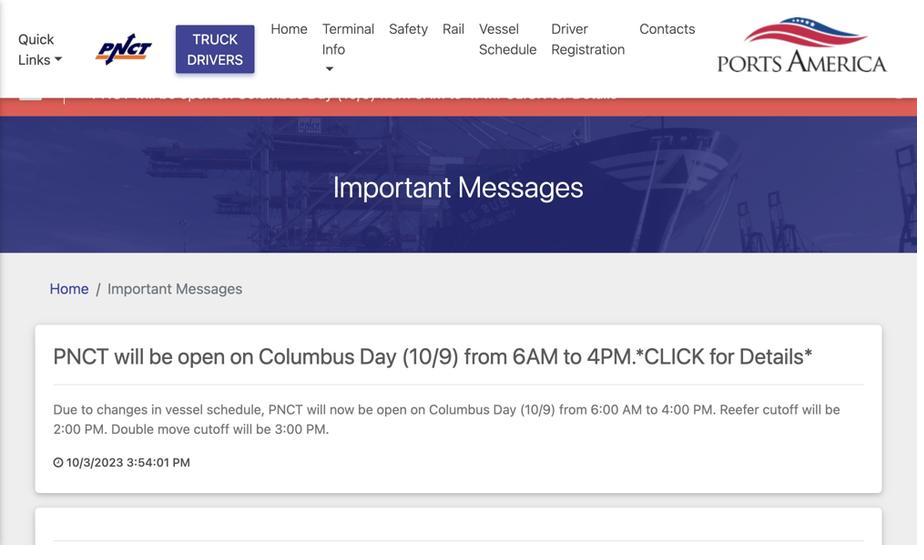 Task type: vqa. For each thing, say whether or not it's contained in the screenshot.
Vessel Schedule
yes



Task type: locate. For each thing, give the bounding box(es) containing it.
2 vertical spatial (10/9)
[[520, 401, 556, 417]]

messages
[[458, 169, 584, 204], [176, 280, 243, 297]]

0 horizontal spatial home link
[[50, 280, 89, 297]]

1 vertical spatial open
[[178, 343, 225, 369]]

1 horizontal spatial pm.
[[306, 421, 330, 437]]

on inside due to changes in vessel schedule, pnct will now be open on columbus day (10/9) from 6:00 am to 4:00 pm.  reefer cutoff will be 2:00 pm.  double move cutoff will be 3:00 pm.
[[411, 401, 426, 417]]

10/3/2023
[[66, 455, 124, 469]]

0 horizontal spatial details*
[[573, 85, 625, 102]]

from
[[380, 85, 411, 102], [465, 343, 508, 369], [560, 401, 588, 417]]

1 horizontal spatial day
[[360, 343, 397, 369]]

vessel schedule
[[480, 21, 537, 57]]

important messages
[[334, 169, 584, 204], [108, 280, 243, 297]]

pm.
[[694, 401, 717, 417], [85, 421, 108, 437], [306, 421, 330, 437]]

2 horizontal spatial (10/9)
[[520, 401, 556, 417]]

0 vertical spatial details*
[[573, 85, 625, 102]]

pnct will be open on columbus day (10/9) from 6am to 4pm.*click for details* down info
[[92, 85, 625, 102]]

important
[[334, 169, 452, 204], [108, 280, 172, 297]]

for down registration
[[551, 85, 569, 102]]

pnct will be open on columbus day (10/9) from 6am to 4pm.*click for details* alert
[[0, 67, 918, 116]]

1 horizontal spatial important
[[334, 169, 452, 204]]

4pm.*click up the am at the right bottom of page
[[587, 343, 706, 369]]

(10/9) left "6:00"
[[520, 401, 556, 417]]

0 horizontal spatial for
[[551, 85, 569, 102]]

for
[[551, 85, 569, 102], [710, 343, 735, 369]]

0 vertical spatial home
[[271, 21, 308, 36]]

2 vertical spatial pnct
[[269, 401, 304, 417]]

double
[[111, 421, 154, 437]]

will
[[134, 85, 155, 102], [114, 343, 144, 369], [307, 401, 326, 417], [803, 401, 822, 417], [233, 421, 253, 437]]

2 horizontal spatial day
[[494, 401, 517, 417]]

1 vertical spatial cutoff
[[194, 421, 230, 437]]

pnct will be open on columbus day (10/9) from 6am to 4pm.*click for details* up due to changes in vessel schedule, pnct will now be open on columbus day (10/9) from 6:00 am to 4:00 pm.  reefer cutoff will be 2:00 pm.  double move cutoff will be 3:00 pm.
[[53, 343, 814, 369]]

1 vertical spatial home
[[50, 280, 89, 297]]

now
[[330, 401, 355, 417]]

1 vertical spatial for
[[710, 343, 735, 369]]

1 vertical spatial important messages
[[108, 280, 243, 297]]

2 vertical spatial from
[[560, 401, 588, 417]]

(10/9) up due to changes in vessel schedule, pnct will now be open on columbus day (10/9) from 6:00 am to 4:00 pm.  reefer cutoff will be 2:00 pm.  double move cutoff will be 3:00 pm.
[[402, 343, 460, 369]]

pnct
[[92, 85, 131, 102], [53, 343, 109, 369], [269, 401, 304, 417]]

2 vertical spatial on
[[411, 401, 426, 417]]

1 horizontal spatial cutoff
[[763, 401, 799, 417]]

open
[[180, 85, 213, 102], [178, 343, 225, 369], [377, 401, 407, 417]]

pm. right 4:00
[[694, 401, 717, 417]]

4pm.*click
[[466, 85, 547, 102], [587, 343, 706, 369]]

move
[[158, 421, 190, 437]]

pm. right 2:00
[[85, 421, 108, 437]]

0 vertical spatial from
[[380, 85, 411, 102]]

columbus inside "alert"
[[237, 85, 304, 102]]

driver registration
[[552, 21, 626, 57]]

am
[[623, 401, 643, 417]]

0 horizontal spatial 6am
[[415, 85, 446, 102]]

1 horizontal spatial 4pm.*click
[[587, 343, 706, 369]]

0 vertical spatial day
[[308, 85, 333, 102]]

0 vertical spatial home link
[[264, 11, 315, 46]]

to
[[449, 85, 463, 102], [564, 343, 583, 369], [81, 401, 93, 417], [646, 401, 659, 417]]

1 horizontal spatial 6am
[[513, 343, 559, 369]]

0 horizontal spatial day
[[308, 85, 333, 102]]

0 vertical spatial 4pm.*click
[[466, 85, 547, 102]]

0 horizontal spatial 4pm.*click
[[466, 85, 547, 102]]

0 horizontal spatial home
[[50, 280, 89, 297]]

day inside pnct will be open on columbus day (10/9) from 6am to 4pm.*click for details* link
[[308, 85, 333, 102]]

details* down registration
[[573, 85, 625, 102]]

from down safety
[[380, 85, 411, 102]]

(10/9) inside due to changes in vessel schedule, pnct will now be open on columbus day (10/9) from 6:00 am to 4:00 pm.  reefer cutoff will be 2:00 pm.  double move cutoff will be 3:00 pm.
[[520, 401, 556, 417]]

open inside "alert"
[[180, 85, 213, 102]]

1 vertical spatial (10/9)
[[402, 343, 460, 369]]

pnct will be open on columbus day (10/9) from 6am to 4pm.*click for details* link
[[92, 83, 625, 104]]

1 horizontal spatial important messages
[[334, 169, 584, 204]]

0 vertical spatial cutoff
[[763, 401, 799, 417]]

0 horizontal spatial cutoff
[[194, 421, 230, 437]]

day inside due to changes in vessel schedule, pnct will now be open on columbus day (10/9) from 6:00 am to 4:00 pm.  reefer cutoff will be 2:00 pm.  double move cutoff will be 3:00 pm.
[[494, 401, 517, 417]]

pnct inside due to changes in vessel schedule, pnct will now be open on columbus day (10/9) from 6:00 am to 4:00 pm.  reefer cutoff will be 2:00 pm.  double move cutoff will be 3:00 pm.
[[269, 401, 304, 417]]

2 vertical spatial columbus
[[429, 401, 490, 417]]

driver registration link
[[545, 11, 633, 67]]

2 horizontal spatial from
[[560, 401, 588, 417]]

0 vertical spatial pnct will be open on columbus day (10/9) from 6am to 4pm.*click for details*
[[92, 85, 625, 102]]

4pm.*click down schedule
[[466, 85, 547, 102]]

quick links
[[18, 31, 54, 67]]

be
[[159, 85, 176, 102], [149, 343, 173, 369], [358, 401, 374, 417], [826, 401, 841, 417], [256, 421, 271, 437]]

cutoff right reefer
[[763, 401, 799, 417]]

to inside "alert"
[[449, 85, 463, 102]]

1 vertical spatial messages
[[176, 280, 243, 297]]

1 vertical spatial pnct
[[53, 343, 109, 369]]

schedule,
[[207, 401, 265, 417]]

1 vertical spatial from
[[465, 343, 508, 369]]

for up reefer
[[710, 343, 735, 369]]

0 vertical spatial for
[[551, 85, 569, 102]]

details* up reefer
[[740, 343, 814, 369]]

changes
[[97, 401, 148, 417]]

1 vertical spatial 6am
[[513, 343, 559, 369]]

1 horizontal spatial messages
[[458, 169, 584, 204]]

0 horizontal spatial (10/9)
[[337, 85, 376, 102]]

pnct will be open on columbus day (10/9) from 6am to 4pm.*click for details*
[[92, 85, 625, 102], [53, 343, 814, 369]]

details*
[[573, 85, 625, 102], [740, 343, 814, 369]]

0 horizontal spatial messages
[[176, 280, 243, 297]]

0 vertical spatial open
[[180, 85, 213, 102]]

1 horizontal spatial (10/9)
[[402, 343, 460, 369]]

home
[[271, 21, 308, 36], [50, 280, 89, 297]]

quick
[[18, 31, 54, 47]]

day
[[308, 85, 333, 102], [360, 343, 397, 369], [494, 401, 517, 417]]

0 vertical spatial 6am
[[415, 85, 446, 102]]

home link
[[264, 11, 315, 46], [50, 280, 89, 297]]

columbus
[[237, 85, 304, 102], [259, 343, 355, 369], [429, 401, 490, 417]]

0 vertical spatial (10/9)
[[337, 85, 376, 102]]

6am
[[415, 85, 446, 102], [513, 343, 559, 369]]

driver
[[552, 21, 589, 36]]

from up due to changes in vessel schedule, pnct will now be open on columbus day (10/9) from 6:00 am to 4:00 pm.  reefer cutoff will be 2:00 pm.  double move cutoff will be 3:00 pm.
[[465, 343, 508, 369]]

0 vertical spatial columbus
[[237, 85, 304, 102]]

0 horizontal spatial important
[[108, 280, 172, 297]]

terminal
[[323, 21, 375, 36]]

(10/9) inside "alert"
[[337, 85, 376, 102]]

(10/9)
[[337, 85, 376, 102], [402, 343, 460, 369], [520, 401, 556, 417]]

1 horizontal spatial home link
[[264, 11, 315, 46]]

1 vertical spatial day
[[360, 343, 397, 369]]

cutoff down schedule,
[[194, 421, 230, 437]]

4:00
[[662, 401, 690, 417]]

rail link
[[436, 11, 472, 46]]

1 horizontal spatial from
[[465, 343, 508, 369]]

for inside "alert"
[[551, 85, 569, 102]]

from left "6:00"
[[560, 401, 588, 417]]

pm. right 3:00 on the left
[[306, 421, 330, 437]]

4pm.*click inside "alert"
[[466, 85, 547, 102]]

2 vertical spatial day
[[494, 401, 517, 417]]

0 horizontal spatial from
[[380, 85, 411, 102]]

from inside "alert"
[[380, 85, 411, 102]]

1 vertical spatial home link
[[50, 280, 89, 297]]

0 vertical spatial important
[[334, 169, 452, 204]]

vessel
[[480, 21, 520, 36]]

0 vertical spatial pnct
[[92, 85, 131, 102]]

1 horizontal spatial details*
[[740, 343, 814, 369]]

due to changes in vessel schedule, pnct will now be open on columbus day (10/9) from 6:00 am to 4:00 pm.  reefer cutoff will be 2:00 pm.  double move cutoff will be 3:00 pm.
[[53, 401, 841, 437]]

(10/9) down info
[[337, 85, 376, 102]]

cutoff
[[763, 401, 799, 417], [194, 421, 230, 437]]

6:00
[[591, 401, 619, 417]]

terminal info
[[323, 21, 375, 57]]

0 vertical spatial on
[[217, 85, 233, 102]]

2 vertical spatial open
[[377, 401, 407, 417]]

on
[[217, 85, 233, 102], [230, 343, 254, 369], [411, 401, 426, 417]]



Task type: describe. For each thing, give the bounding box(es) containing it.
reefer
[[721, 401, 760, 417]]

open inside due to changes in vessel schedule, pnct will now be open on columbus day (10/9) from 6:00 am to 4:00 pm.  reefer cutoff will be 2:00 pm.  double move cutoff will be 3:00 pm.
[[377, 401, 407, 417]]

clock o image
[[53, 457, 63, 469]]

terminal info link
[[315, 11, 382, 87]]

due
[[53, 401, 78, 417]]

from inside due to changes in vessel schedule, pnct will now be open on columbus day (10/9) from 6:00 am to 4:00 pm.  reefer cutoff will be 2:00 pm.  double move cutoff will be 3:00 pm.
[[560, 401, 588, 417]]

pnct will be open on columbus day (10/9) from 6am to 4pm.*click for details* inside "alert"
[[92, 85, 625, 102]]

will inside "alert"
[[134, 85, 155, 102]]

details* inside "alert"
[[573, 85, 625, 102]]

vessel
[[165, 401, 203, 417]]

0 vertical spatial messages
[[458, 169, 584, 204]]

1 vertical spatial pnct will be open on columbus day (10/9) from 6am to 4pm.*click for details*
[[53, 343, 814, 369]]

registration
[[552, 41, 626, 57]]

1 horizontal spatial home
[[271, 21, 308, 36]]

2:00
[[53, 421, 81, 437]]

in
[[151, 401, 162, 417]]

1 vertical spatial 4pm.*click
[[587, 343, 706, 369]]

rail
[[443, 21, 465, 36]]

be inside "alert"
[[159, 85, 176, 102]]

schedule
[[480, 41, 537, 57]]

3:54:01
[[127, 455, 170, 469]]

2 horizontal spatial pm.
[[694, 401, 717, 417]]

6am inside "alert"
[[415, 85, 446, 102]]

1 vertical spatial details*
[[740, 343, 814, 369]]

0 horizontal spatial important messages
[[108, 280, 243, 297]]

pm
[[173, 455, 190, 469]]

0 vertical spatial important messages
[[334, 169, 584, 204]]

columbus inside due to changes in vessel schedule, pnct will now be open on columbus day (10/9) from 6:00 am to 4:00 pm.  reefer cutoff will be 2:00 pm.  double move cutoff will be 3:00 pm.
[[429, 401, 490, 417]]

safety link
[[382, 11, 436, 46]]

pnct inside "alert"
[[92, 85, 131, 102]]

quick links link
[[18, 28, 78, 70]]

contacts link
[[633, 11, 703, 46]]

10/3/2023 3:54:01 pm
[[63, 455, 190, 469]]

1 vertical spatial important
[[108, 280, 172, 297]]

safety
[[389, 21, 429, 36]]

on inside "alert"
[[217, 85, 233, 102]]

links
[[18, 51, 51, 67]]

close image
[[891, 80, 909, 99]]

vessel schedule link
[[472, 11, 545, 67]]

1 horizontal spatial for
[[710, 343, 735, 369]]

3:00
[[275, 421, 303, 437]]

1 vertical spatial columbus
[[259, 343, 355, 369]]

info
[[323, 41, 346, 57]]

1 vertical spatial on
[[230, 343, 254, 369]]

contacts
[[640, 21, 696, 36]]

0 horizontal spatial pm.
[[85, 421, 108, 437]]



